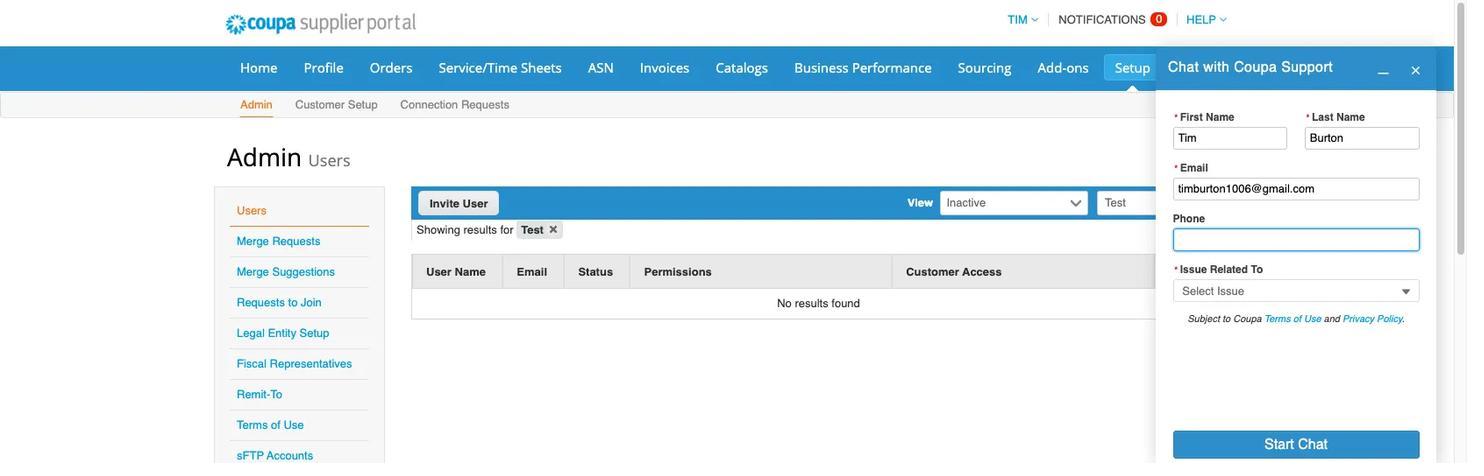 Task type: vqa. For each thing, say whether or not it's contained in the screenshot.
the topmost Email
yes



Task type: describe. For each thing, give the bounding box(es) containing it.
remit-
[[237, 388, 270, 402]]

showing
[[417, 224, 460, 237]]

requests to join
[[237, 296, 322, 310]]

admin link
[[239, 95, 273, 118]]

none button inside chat with coupa support dialog
[[1173, 431, 1419, 459]]

add-ons
[[1038, 59, 1089, 76]]

tim link
[[1000, 13, 1038, 26]]

accounts
[[267, 450, 313, 463]]

business performance
[[794, 59, 932, 76]]

customer access
[[906, 265, 1002, 278]]

view
[[907, 196, 933, 210]]

name inside button
[[455, 265, 486, 278]]

policy
[[1377, 314, 1402, 325]]

admin users
[[227, 140, 351, 174]]

entity
[[268, 327, 296, 340]]

and
[[1324, 314, 1340, 325]]

orders
[[370, 59, 413, 76]]

chat with coupa support dialog
[[1156, 46, 1436, 464]]

ons
[[1067, 59, 1089, 76]]

* for first
[[1174, 112, 1179, 122]]

to for requests
[[288, 296, 298, 310]]

Phone telephone field
[[1173, 229, 1419, 252]]

profile
[[304, 59, 344, 76]]

sheets
[[521, 59, 562, 76]]

requests for connection requests
[[461, 98, 509, 111]]

access
[[962, 265, 1002, 278]]

for
[[500, 224, 513, 237]]

sftp accounts link
[[237, 450, 313, 463]]

clear filter image
[[545, 222, 561, 238]]

.
[[1402, 314, 1405, 325]]

notifications
[[1059, 13, 1146, 26]]

navigation containing notifications 0
[[1000, 3, 1227, 37]]

0 vertical spatial user
[[463, 197, 488, 210]]

sftp accounts
[[237, 450, 313, 463]]

setup link
[[1104, 54, 1162, 81]]

catalogs
[[716, 59, 768, 76]]

1 horizontal spatial text default image
[[1410, 65, 1421, 76]]

tim
[[1008, 13, 1028, 26]]

add-ons link
[[1026, 54, 1100, 81]]

actions
[[1168, 264, 1210, 278]]

related
[[1210, 264, 1248, 276]]

use inside chat with coupa support dialog
[[1304, 314, 1321, 325]]

home link
[[229, 54, 289, 81]]

customer for customer access
[[906, 265, 959, 278]]

privacy policy link
[[1343, 314, 1402, 325]]

invoices
[[640, 59, 690, 76]]

service/time sheets link
[[428, 54, 573, 81]]

subject to coupa terms of use and privacy policy .
[[1188, 314, 1405, 325]]

terms of use
[[237, 419, 304, 432]]

terms of use link inside chat with coupa support dialog
[[1264, 314, 1321, 325]]

customer setup
[[295, 98, 378, 111]]

* for email
[[1174, 163, 1179, 173]]

user name button
[[426, 263, 486, 281]]

business
[[794, 59, 849, 76]]

invoices link
[[629, 54, 701, 81]]

1 horizontal spatial setup
[[348, 98, 378, 111]]

terms inside chat with coupa support dialog
[[1264, 314, 1291, 325]]

subject
[[1188, 314, 1220, 325]]

admin for admin users
[[227, 140, 302, 174]]

connection requests link
[[400, 95, 510, 118]]

asn link
[[577, 54, 625, 81]]

join
[[301, 296, 322, 310]]

1 vertical spatial email
[[517, 265, 547, 278]]

merge requests
[[237, 235, 320, 248]]

to for subject
[[1222, 314, 1230, 325]]

suggestions
[[272, 266, 335, 279]]

customer access button
[[906, 263, 1002, 281]]

merge requests link
[[237, 235, 320, 248]]

legal entity setup link
[[237, 327, 329, 340]]

fiscal representatives link
[[237, 358, 352, 371]]

results for no
[[795, 297, 828, 310]]

issue
[[1180, 264, 1207, 276]]

name for last name
[[1336, 111, 1365, 123]]

performance
[[852, 59, 932, 76]]

service/time sheets
[[439, 59, 562, 76]]

no results found alert
[[412, 289, 1226, 319]]

help
[[1186, 13, 1216, 26]]

merge suggestions link
[[237, 266, 335, 279]]

user inside button
[[426, 265, 452, 278]]

customer setup link
[[294, 95, 379, 118]]

remit-to link
[[237, 388, 282, 402]]

Search text field
[[1097, 191, 1220, 216]]



Task type: locate. For each thing, give the bounding box(es) containing it.
of inside chat with coupa support dialog
[[1293, 314, 1301, 325]]

1 horizontal spatial to
[[1251, 264, 1263, 276]]

user
[[463, 197, 488, 210], [426, 265, 452, 278]]

1 vertical spatial admin
[[227, 140, 302, 174]]

email down test
[[517, 265, 547, 278]]

requests to join link
[[237, 296, 322, 310]]

0 horizontal spatial to
[[288, 296, 298, 310]]

permissions button
[[644, 263, 712, 281]]

0 horizontal spatial text default image
[[1377, 63, 1389, 74]]

admin for admin
[[240, 98, 273, 111]]

customer left access
[[906, 265, 959, 278]]

to inside chat with coupa support dialog
[[1251, 264, 1263, 276]]

of down select issue text box
[[1293, 314, 1301, 325]]

coupa
[[1234, 60, 1277, 76], [1233, 314, 1262, 325]]

user down showing
[[426, 265, 452, 278]]

status
[[578, 265, 613, 278]]

help link
[[1179, 13, 1227, 26]]

to right related
[[1251, 264, 1263, 276]]

1 vertical spatial use
[[284, 419, 304, 432]]

name right first at the right top of the page
[[1206, 111, 1235, 123]]

1 horizontal spatial use
[[1304, 314, 1321, 325]]

showing results for
[[417, 224, 517, 237]]

0 vertical spatial requests
[[461, 98, 509, 111]]

1 vertical spatial coupa
[[1233, 314, 1262, 325]]

notifications 0
[[1059, 12, 1162, 26]]

1 horizontal spatial name
[[1206, 111, 1235, 123]]

connection
[[400, 98, 458, 111]]

asn
[[588, 59, 614, 76]]

invite
[[430, 197, 459, 210]]

0 vertical spatial terms
[[1264, 314, 1291, 325]]

email up search image
[[1180, 162, 1208, 174]]

status button
[[578, 263, 613, 281]]

user up showing results for
[[463, 197, 488, 210]]

0 vertical spatial setup
[[1115, 59, 1151, 76]]

text default image
[[1377, 63, 1389, 74], [1410, 65, 1421, 76]]

orders link
[[358, 54, 424, 81]]

0 horizontal spatial to
[[270, 388, 282, 402]]

* email
[[1174, 162, 1208, 174]]

None field
[[1173, 280, 1419, 303]]

use left and at the bottom right of the page
[[1304, 314, 1321, 325]]

email inside chat with coupa support dialog
[[1180, 162, 1208, 174]]

1 horizontal spatial user
[[463, 197, 488, 210]]

1 horizontal spatial to
[[1222, 314, 1230, 325]]

2 horizontal spatial setup
[[1115, 59, 1151, 76]]

sftp
[[237, 450, 264, 463]]

profile link
[[292, 54, 355, 81]]

coupa for terms
[[1233, 314, 1262, 325]]

1 vertical spatial user
[[426, 265, 452, 278]]

* first name
[[1174, 111, 1235, 123]]

0 horizontal spatial of
[[271, 419, 280, 432]]

*
[[1174, 112, 1179, 122], [1306, 112, 1310, 122], [1174, 163, 1179, 173], [1174, 265, 1179, 275]]

name down showing results for
[[455, 265, 486, 278]]

* issue related to
[[1174, 264, 1263, 276]]

1 horizontal spatial results
[[795, 297, 828, 310]]

no results found
[[777, 297, 860, 310]]

2 vertical spatial setup
[[299, 327, 329, 340]]

terms down select issue text box
[[1264, 314, 1291, 325]]

0 vertical spatial use
[[1304, 314, 1321, 325]]

admin
[[240, 98, 273, 111], [227, 140, 302, 174]]

0 horizontal spatial use
[[284, 419, 304, 432]]

View text field
[[942, 192, 1066, 215]]

privacy
[[1343, 314, 1374, 325]]

0 vertical spatial terms of use link
[[1264, 314, 1321, 325]]

1 merge from the top
[[237, 235, 269, 248]]

results
[[463, 224, 497, 237], [795, 297, 828, 310]]

found
[[832, 297, 860, 310]]

fiscal
[[237, 358, 267, 371]]

1 vertical spatial terms
[[237, 419, 268, 432]]

catalogs link
[[704, 54, 780, 81]]

* for last
[[1306, 112, 1310, 122]]

0 vertical spatial to
[[288, 296, 298, 310]]

0 vertical spatial admin
[[240, 98, 273, 111]]

coupa right with
[[1234, 60, 1277, 76]]

requests
[[461, 98, 509, 111], [272, 235, 320, 248], [237, 296, 285, 310]]

0 horizontal spatial terms of use link
[[237, 419, 304, 432]]

fiscal representatives
[[237, 358, 352, 371]]

0 horizontal spatial terms
[[237, 419, 268, 432]]

Select Issue text field
[[1173, 280, 1419, 303]]

service/time
[[439, 59, 517, 76]]

* inside * first name
[[1174, 112, 1179, 122]]

0 vertical spatial merge
[[237, 235, 269, 248]]

* inside * issue related to
[[1174, 265, 1179, 275]]

merge for merge requests
[[237, 235, 269, 248]]

home
[[240, 59, 278, 76]]

0 horizontal spatial results
[[463, 224, 497, 237]]

none field inside chat with coupa support dialog
[[1173, 280, 1419, 303]]

* inside * last name
[[1306, 112, 1310, 122]]

1 vertical spatial of
[[271, 419, 280, 432]]

* left last
[[1306, 112, 1310, 122]]

0 vertical spatial of
[[1293, 314, 1301, 325]]

1 horizontal spatial of
[[1293, 314, 1301, 325]]

name right last
[[1336, 111, 1365, 123]]

setup down orders
[[348, 98, 378, 111]]

terms of use link down select issue text box
[[1264, 314, 1321, 325]]

* left issue
[[1174, 265, 1179, 275]]

invite user link
[[418, 191, 499, 216]]

setup
[[1115, 59, 1151, 76], [348, 98, 378, 111], [299, 327, 329, 340]]

last
[[1312, 111, 1334, 123]]

results left for
[[463, 224, 497, 237]]

user name
[[426, 265, 486, 278]]

* inside "* email"
[[1174, 163, 1179, 173]]

invite user
[[430, 197, 488, 210]]

1 vertical spatial setup
[[348, 98, 378, 111]]

business performance link
[[783, 54, 943, 81]]

2 vertical spatial requests
[[237, 296, 285, 310]]

sourcing
[[958, 59, 1012, 76]]

legal
[[237, 327, 265, 340]]

0 vertical spatial to
[[1251, 264, 1263, 276]]

sourcing link
[[947, 54, 1023, 81]]

0
[[1156, 12, 1162, 25]]

requests for merge requests
[[272, 235, 320, 248]]

to
[[288, 296, 298, 310], [1222, 314, 1230, 325]]

use up accounts on the left bottom of page
[[284, 419, 304, 432]]

0 vertical spatial results
[[463, 224, 497, 237]]

support
[[1281, 60, 1333, 76]]

1 horizontal spatial customer
[[906, 265, 959, 278]]

1 vertical spatial to
[[270, 388, 282, 402]]

terms down the remit-
[[237, 419, 268, 432]]

add-
[[1038, 59, 1067, 76]]

merge down the merge requests link
[[237, 266, 269, 279]]

setup down 'join'
[[299, 327, 329, 340]]

0 horizontal spatial customer
[[295, 98, 345, 111]]

users inside admin users
[[308, 150, 351, 171]]

1 vertical spatial requests
[[272, 235, 320, 248]]

search image
[[1198, 195, 1214, 211]]

name for first name
[[1206, 111, 1235, 123]]

coupa supplier portal image
[[214, 3, 427, 46]]

0 horizontal spatial users
[[237, 204, 267, 217]]

navigation
[[1000, 3, 1227, 37]]

use
[[1304, 314, 1321, 325], [284, 419, 304, 432]]

None text field
[[1305, 127, 1419, 150], [1173, 178, 1419, 201], [1305, 127, 1419, 150], [1173, 178, 1419, 201]]

users
[[308, 150, 351, 171], [237, 204, 267, 217]]

email button
[[517, 263, 547, 281]]

requests down service/time
[[461, 98, 509, 111]]

legal entity setup
[[237, 327, 329, 340]]

with
[[1203, 60, 1230, 76]]

merge suggestions
[[237, 266, 335, 279]]

to right the "subject"
[[1222, 314, 1230, 325]]

0 horizontal spatial setup
[[299, 327, 329, 340]]

results inside alert
[[795, 297, 828, 310]]

chat
[[1168, 60, 1199, 76]]

0 vertical spatial email
[[1180, 162, 1208, 174]]

* up search text box
[[1174, 163, 1179, 173]]

1 vertical spatial users
[[237, 204, 267, 217]]

connection requests
[[400, 98, 509, 111]]

1 vertical spatial merge
[[237, 266, 269, 279]]

1 horizontal spatial email
[[1180, 162, 1208, 174]]

admin down home link
[[240, 98, 273, 111]]

0 horizontal spatial user
[[426, 265, 452, 278]]

1 vertical spatial terms of use link
[[237, 419, 304, 432]]

1 horizontal spatial terms
[[1264, 314, 1291, 325]]

1 horizontal spatial users
[[308, 150, 351, 171]]

users link
[[237, 204, 267, 217]]

of
[[1293, 314, 1301, 325], [271, 419, 280, 432]]

chat with coupa support
[[1168, 60, 1333, 76]]

2 horizontal spatial name
[[1336, 111, 1365, 123]]

name
[[1206, 111, 1235, 123], [1336, 111, 1365, 123], [455, 265, 486, 278]]

1 vertical spatial customer
[[906, 265, 959, 278]]

phone
[[1173, 213, 1205, 225]]

0 vertical spatial users
[[308, 150, 351, 171]]

test
[[521, 224, 544, 237]]

requests up legal
[[237, 296, 285, 310]]

to left 'join'
[[288, 296, 298, 310]]

users down 'customer setup' link
[[308, 150, 351, 171]]

merge for merge suggestions
[[237, 266, 269, 279]]

2 merge from the top
[[237, 266, 269, 279]]

remit-to
[[237, 388, 282, 402]]

requests up suggestions
[[272, 235, 320, 248]]

1 horizontal spatial terms of use link
[[1264, 314, 1321, 325]]

0 vertical spatial coupa
[[1234, 60, 1277, 76]]

merge
[[237, 235, 269, 248], [237, 266, 269, 279]]

merge down users link
[[237, 235, 269, 248]]

* for issue
[[1174, 265, 1179, 275]]

0 horizontal spatial name
[[455, 265, 486, 278]]

1 vertical spatial to
[[1222, 314, 1230, 325]]

results for showing
[[463, 224, 497, 237]]

terms of use link
[[1264, 314, 1321, 325], [237, 419, 304, 432]]

1 vertical spatial results
[[795, 297, 828, 310]]

to up terms of use
[[270, 388, 282, 402]]

0 horizontal spatial email
[[517, 265, 547, 278]]

* last name
[[1306, 111, 1365, 123]]

customer down profile
[[295, 98, 345, 111]]

coupa right the "subject"
[[1233, 314, 1262, 325]]

representatives
[[270, 358, 352, 371]]

* left first at the right top of the page
[[1174, 112, 1179, 122]]

None button
[[1173, 431, 1419, 459]]

customer inside button
[[906, 265, 959, 278]]

coupa for support
[[1234, 60, 1277, 76]]

users up the merge requests link
[[237, 204, 267, 217]]

to inside chat with coupa support dialog
[[1222, 314, 1230, 325]]

terms of use link up sftp accounts link
[[237, 419, 304, 432]]

first
[[1180, 111, 1203, 123]]

None text field
[[1173, 127, 1288, 150]]

setup left chat
[[1115, 59, 1151, 76]]

results right no
[[795, 297, 828, 310]]

no
[[777, 297, 792, 310]]

customer for customer setup
[[295, 98, 345, 111]]

admin down "admin" link
[[227, 140, 302, 174]]

of up sftp accounts link
[[271, 419, 280, 432]]

0 vertical spatial customer
[[295, 98, 345, 111]]

permissions
[[644, 265, 712, 278]]



